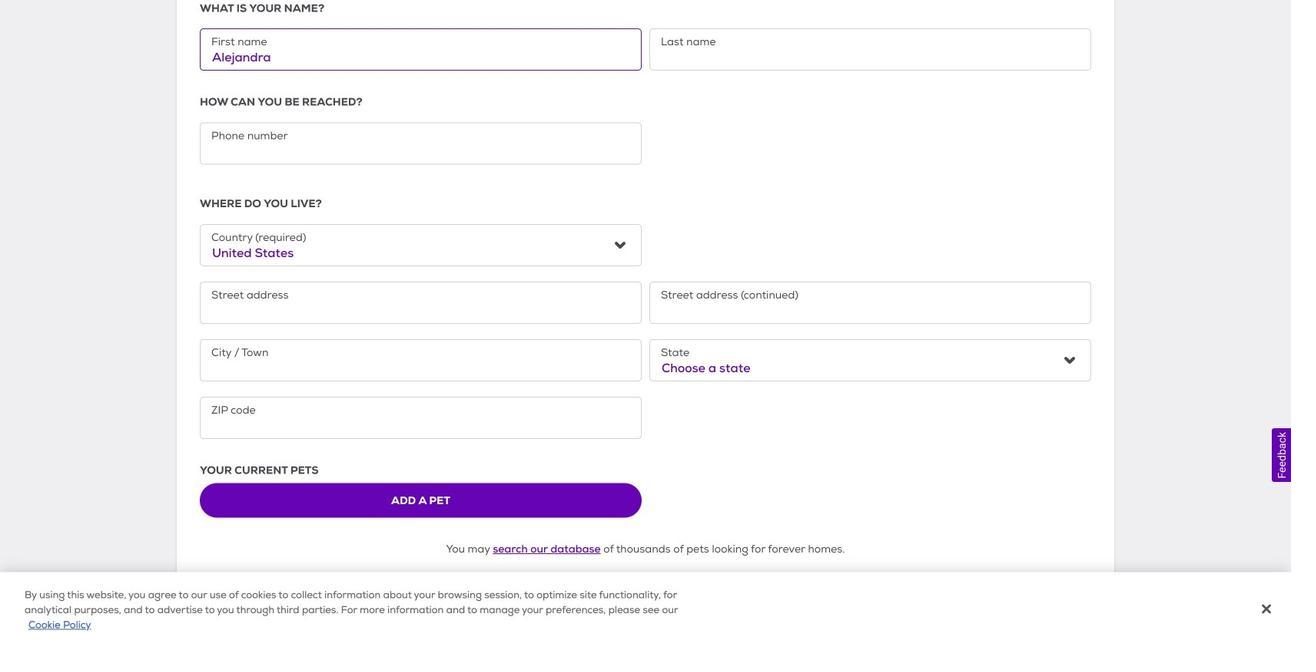Task type: locate. For each thing, give the bounding box(es) containing it.
None text field
[[200, 29, 642, 71], [649, 29, 1091, 71], [200, 123, 642, 165], [200, 29, 642, 71], [649, 29, 1091, 71], [200, 123, 642, 165]]

purina your pet, our passion image
[[0, 622, 1291, 637]]

footer
[[0, 613, 1291, 651]]

None text field
[[200, 282, 642, 324], [649, 282, 1091, 324], [200, 340, 642, 382], [200, 397, 642, 440], [200, 282, 642, 324], [649, 282, 1091, 324], [200, 340, 642, 382], [200, 397, 642, 440]]



Task type: describe. For each thing, give the bounding box(es) containing it.
privacy alert dialog
[[0, 573, 1291, 651]]



Task type: vqa. For each thing, say whether or not it's contained in the screenshot.
Purina Your Pet, Our Passion Image
yes



